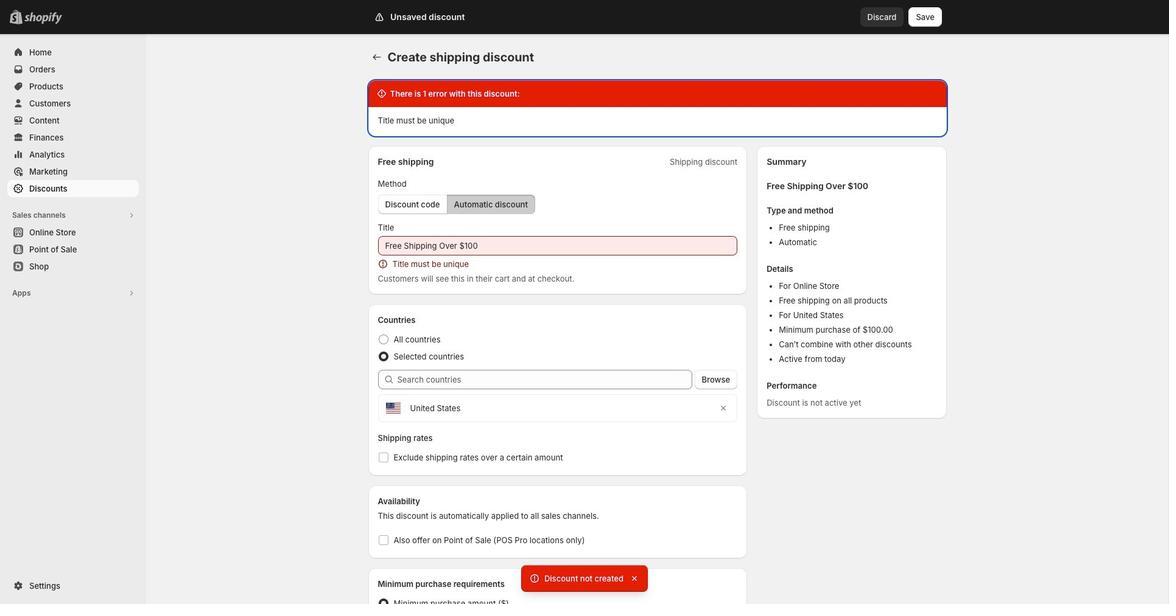 Task type: locate. For each thing, give the bounding box(es) containing it.
Search countries text field
[[397, 370, 692, 390]]

None text field
[[378, 236, 738, 256]]

shopify image
[[24, 12, 62, 24]]



Task type: vqa. For each thing, say whether or not it's contained in the screenshot.
Settings "dialog"
no



